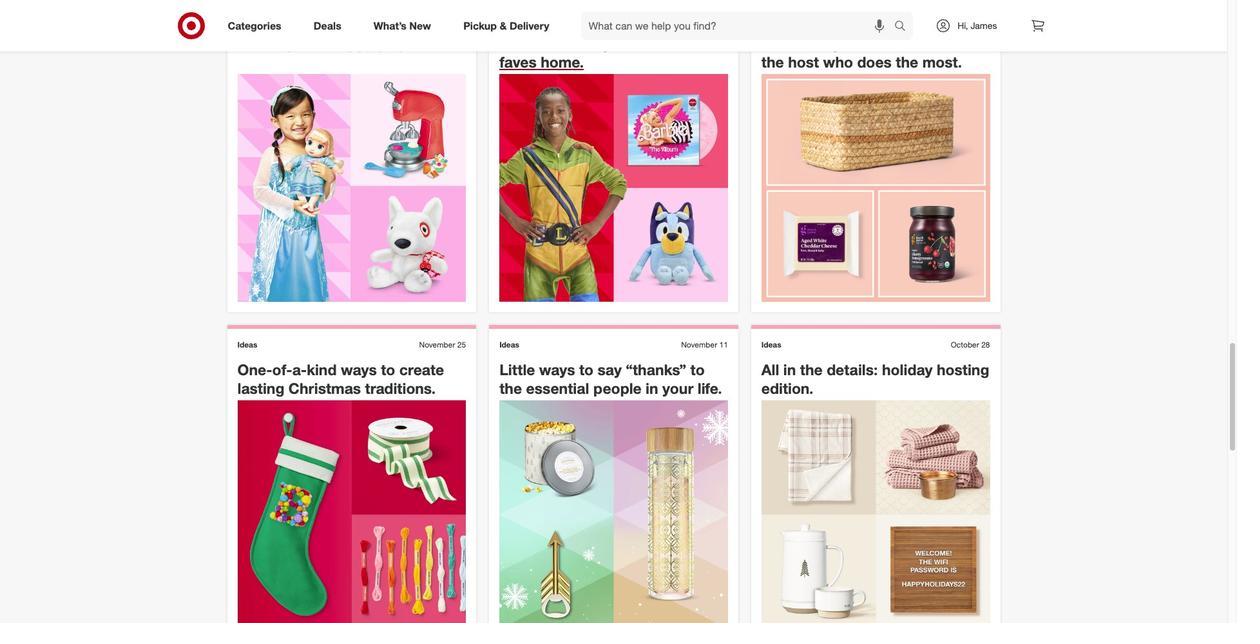Task type: locate. For each thing, give the bounding box(es) containing it.
october 22 up screen
[[689, 13, 728, 23]]

november 11
[[681, 340, 728, 350]]

ideas right &
[[515, 13, 535, 23]]

to left 'say'
[[579, 361, 594, 379]]

october 22 up playtime.
[[427, 13, 466, 23]]

hosting
[[937, 361, 990, 379]]

ways up essential at the bottom left of the page
[[539, 361, 575, 379]]

2 gift ideas from the left
[[500, 13, 535, 23]]

1 november from the left
[[419, 340, 455, 350]]

in
[[784, 361, 796, 379], [646, 380, 658, 398]]

2 horizontal spatial to
[[691, 361, 705, 379]]

deals link
[[303, 12, 358, 40]]

november for one-of-a-kind ways to create lasting christmas traditions.
[[419, 340, 455, 350]]

november for little ways to say "thanks" to the essential people in your life.
[[681, 340, 717, 350]]

0 horizontal spatial gift
[[238, 13, 251, 23]]

1 gift from the left
[[238, 13, 251, 23]]

little ways to say "thanks" to the essential people in your life.
[[500, 361, 722, 398]]

to up life.
[[691, 361, 705, 379]]

1 horizontal spatial 22
[[720, 13, 728, 23]]

october 16
[[951, 13, 990, 23]]

traditions.
[[365, 380, 436, 398]]

october 28
[[951, 340, 990, 350]]

ideas up 'all'
[[762, 340, 782, 350]]

october
[[427, 13, 455, 23], [689, 13, 718, 23], [951, 13, 980, 23], [951, 340, 980, 350]]

in down "thanks"
[[646, 380, 658, 398]]

1 horizontal spatial gift ideas
[[500, 13, 535, 23]]

0 horizontal spatial ways
[[341, 361, 377, 379]]

november left 25
[[419, 340, 455, 350]]

host
[[788, 53, 819, 71]]

1 horizontal spatial november
[[681, 340, 717, 350]]

gift for picks that bring their on-screen faves home.
[[500, 13, 513, 23]]

little ways to say "thanks" to the essential people in your life. image
[[500, 401, 728, 624]]

0 horizontal spatial 22
[[458, 13, 466, 23]]

1 october 22 from the left
[[427, 13, 466, 23]]

0 horizontal spatial november
[[419, 340, 455, 350]]

say
[[598, 361, 622, 379]]

&
[[500, 19, 507, 32]]

1 gift ideas from the left
[[238, 13, 273, 23]]

delicious
[[762, 34, 827, 52]]

details:
[[827, 361, 878, 379]]

ways inside one-of-a-kind ways to create lasting christmas traditions.
[[341, 361, 377, 379]]

22 up screen
[[720, 13, 728, 23]]

to for christmas
[[381, 361, 395, 379]]

gift
[[238, 13, 251, 23], [500, 13, 513, 23]]

1 horizontal spatial october 22
[[689, 13, 728, 23]]

ideas up one- on the bottom
[[238, 340, 257, 350]]

28
[[982, 340, 990, 350]]

their
[[614, 34, 647, 52]]

1 horizontal spatial in
[[784, 361, 796, 379]]

what's new link
[[363, 12, 447, 40]]

ways right kind
[[341, 361, 377, 379]]

the down little
[[500, 380, 522, 398]]

2 october 22 from the left
[[689, 13, 728, 23]]

one-
[[238, 361, 272, 379]]

gift right the 'pickup'
[[500, 13, 513, 23]]

october up screen
[[689, 13, 718, 23]]

1 horizontal spatial gift
[[500, 13, 513, 23]]

0 horizontal spatial to
[[381, 361, 395, 379]]

edition.
[[762, 380, 814, 398]]

gift ideas up once
[[238, 13, 273, 23]]

picks that bring their on-screen faves home. image
[[500, 74, 728, 302]]

in up edition.
[[784, 361, 796, 379]]

gift ideas
[[238, 13, 273, 23], [500, 13, 535, 23]]

0 horizontal spatial in
[[646, 380, 658, 398]]

1 horizontal spatial to
[[579, 361, 594, 379]]

0 horizontal spatial gift ideas
[[238, 13, 273, 23]]

2 22 from the left
[[720, 13, 728, 23]]

0 vertical spatial in
[[784, 361, 796, 379]]

to inside one-of-a-kind ways to create lasting christmas traditions.
[[381, 361, 395, 379]]

once upon a happy playtime.
[[238, 34, 442, 52]]

delicious gift basket ideas for the host who does the most.
[[762, 34, 971, 71]]

1 ways from the left
[[341, 361, 377, 379]]

gift ideas up picks
[[500, 13, 535, 23]]

october 22 for picks that bring their on-screen faves home.
[[689, 13, 728, 23]]

1 horizontal spatial ways
[[539, 361, 575, 379]]

to
[[381, 361, 395, 379], [579, 361, 594, 379], [691, 361, 705, 379]]

the
[[762, 53, 784, 71], [896, 53, 919, 71], [800, 361, 823, 379], [500, 380, 522, 398]]

all
[[762, 361, 780, 379]]

11
[[720, 340, 728, 350]]

november left 11
[[681, 340, 717, 350]]

a-
[[292, 361, 307, 379]]

does
[[858, 53, 892, 71]]

most.
[[923, 53, 962, 71]]

october up playtime.
[[427, 13, 455, 23]]

ways inside little ways to say "thanks" to the essential people in your life.
[[539, 361, 575, 379]]

faves
[[500, 53, 537, 71]]

screen
[[674, 34, 722, 52]]

ideas up little
[[500, 340, 520, 350]]

22 right the new
[[458, 13, 466, 23]]

november
[[419, 340, 455, 350], [681, 340, 717, 350]]

holiday
[[882, 361, 933, 379]]

2 ways from the left
[[539, 361, 575, 379]]

to for people
[[691, 361, 705, 379]]

ideas
[[910, 34, 947, 52]]

ideas for delicious gift basket ideas for the host who does the most.
[[762, 13, 782, 23]]

1 to from the left
[[381, 361, 395, 379]]

a
[[319, 34, 327, 52]]

gift
[[831, 34, 854, 52]]

1 22 from the left
[[458, 13, 466, 23]]

delivery
[[510, 19, 550, 32]]

happy
[[331, 34, 374, 52]]

ways
[[341, 361, 377, 379], [539, 361, 575, 379]]

in inside little ways to say "thanks" to the essential people in your life.
[[646, 380, 658, 398]]

november 25
[[419, 340, 466, 350]]

basket
[[858, 34, 906, 52]]

ideas
[[253, 13, 273, 23], [515, 13, 535, 23], [762, 13, 782, 23], [238, 340, 257, 350], [500, 340, 520, 350], [762, 340, 782, 350]]

22
[[458, 13, 466, 23], [720, 13, 728, 23]]

16
[[982, 13, 990, 23]]

in inside all in the details: holiday hosting edition.
[[784, 361, 796, 379]]

october left 16
[[951, 13, 980, 23]]

who
[[823, 53, 853, 71]]

your
[[663, 380, 694, 398]]

the up edition.
[[800, 361, 823, 379]]

october left 28 at the right of the page
[[951, 340, 980, 350]]

categories
[[228, 19, 281, 32]]

search button
[[889, 12, 920, 43]]

0 horizontal spatial october 22
[[427, 13, 466, 23]]

ideas up delicious
[[762, 13, 782, 23]]

gift up once
[[238, 13, 251, 23]]

hi,
[[958, 20, 968, 31]]

one-of-a-kind ways to create lasting christmas traditions. image
[[238, 401, 466, 624]]

october 22
[[427, 13, 466, 23], [689, 13, 728, 23]]

3 to from the left
[[691, 361, 705, 379]]

2 november from the left
[[681, 340, 717, 350]]

1 vertical spatial in
[[646, 380, 658, 398]]

to up traditions.
[[381, 361, 395, 379]]

on-
[[651, 34, 674, 52]]

all in the details: holiday hosting edition.
[[762, 361, 990, 398]]

2 gift from the left
[[500, 13, 513, 23]]



Task type: vqa. For each thing, say whether or not it's contained in the screenshot.


Task type: describe. For each thing, give the bounding box(es) containing it.
once upon a happy playtime. image
[[238, 74, 466, 302]]

What can we help you find? suggestions appear below search field
[[581, 12, 898, 40]]

picks
[[500, 34, 538, 52]]

the down ideas
[[896, 53, 919, 71]]

the inside all in the details: holiday hosting edition.
[[800, 361, 823, 379]]

october for picks that bring their on-screen faves home.
[[689, 13, 718, 23]]

"thanks"
[[626, 361, 687, 379]]

what's new
[[374, 19, 431, 32]]

that
[[542, 34, 570, 52]]

create
[[399, 361, 444, 379]]

october for all in the details: holiday hosting edition.
[[951, 340, 980, 350]]

gift ideas for once upon a happy playtime.
[[238, 13, 273, 23]]

october for once upon a happy playtime.
[[427, 13, 455, 23]]

gift ideas for picks that bring their on-screen faves home.
[[500, 13, 535, 23]]

deals
[[314, 19, 341, 32]]

little
[[500, 361, 535, 379]]

for
[[951, 34, 971, 52]]

the inside little ways to say "thanks" to the essential people in your life.
[[500, 380, 522, 398]]

categories link
[[217, 12, 298, 40]]

october 22 for once upon a happy playtime.
[[427, 13, 466, 23]]

all in the details: holiday hosting edition. image
[[762, 401, 990, 624]]

gift for once upon a happy playtime.
[[238, 13, 251, 23]]

life.
[[698, 380, 722, 398]]

ideas for little ways to say "thanks" to the essential people in your life.
[[500, 340, 520, 350]]

what's
[[374, 19, 407, 32]]

22 for picks that bring their on-screen faves home.
[[720, 13, 728, 23]]

pickup & delivery link
[[453, 12, 566, 40]]

of-
[[272, 361, 292, 379]]

playtime.
[[378, 34, 442, 52]]

new
[[410, 19, 431, 32]]

home.
[[541, 53, 584, 71]]

ideas for one-of-a-kind ways to create lasting christmas traditions.
[[238, 340, 257, 350]]

james
[[971, 20, 997, 31]]

upon
[[279, 34, 315, 52]]

bring
[[574, 34, 610, 52]]

delicious gift basket ideas for the host who does the most. image
[[762, 74, 990, 302]]

search
[[889, 20, 920, 33]]

people
[[594, 380, 642, 398]]

one-of-a-kind ways to create lasting christmas traditions.
[[238, 361, 444, 398]]

25
[[458, 340, 466, 350]]

ideas for all in the details: holiday hosting edition.
[[762, 340, 782, 350]]

kind
[[307, 361, 337, 379]]

ideas up once
[[253, 13, 273, 23]]

2 to from the left
[[579, 361, 594, 379]]

pickup
[[464, 19, 497, 32]]

pickup & delivery
[[464, 19, 550, 32]]

22 for once upon a happy playtime.
[[458, 13, 466, 23]]

lasting
[[238, 380, 285, 398]]

october for delicious gift basket ideas for the host who does the most.
[[951, 13, 980, 23]]

picks that bring their on-screen faves home.
[[500, 34, 722, 71]]

once
[[238, 34, 275, 52]]

christmas
[[289, 380, 361, 398]]

essential
[[526, 380, 589, 398]]

hi, james
[[958, 20, 997, 31]]

the down delicious
[[762, 53, 784, 71]]



